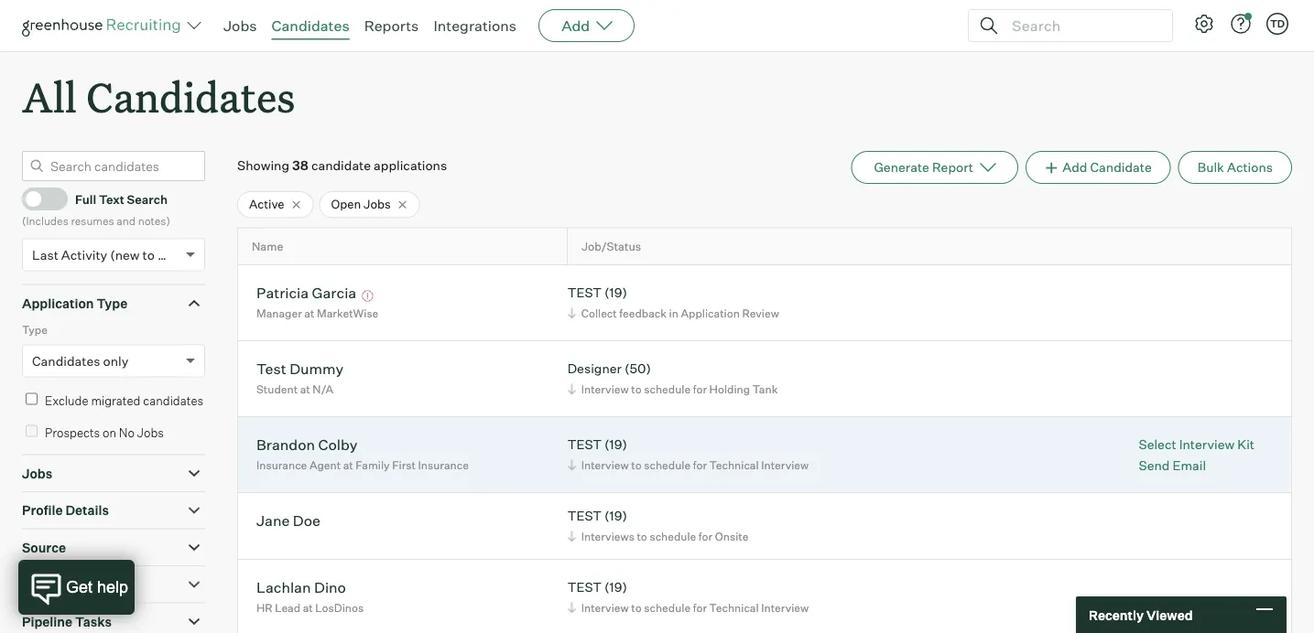 Task type: locate. For each thing, give the bounding box(es) containing it.
application
[[22, 296, 94, 312], [681, 307, 740, 320]]

name
[[252, 240, 283, 254]]

4 test from the top
[[568, 580, 602, 596]]

2 technical from the top
[[710, 602, 759, 615]]

generate report button
[[851, 151, 1019, 184]]

exclude migrated candidates
[[45, 394, 203, 408]]

candidates
[[143, 394, 203, 408]]

interview
[[581, 383, 629, 396], [581, 459, 629, 472], [761, 459, 809, 472], [581, 602, 629, 615], [761, 602, 809, 615]]

review
[[742, 307, 779, 320]]

0 vertical spatial interview to schedule for technical interview link
[[565, 457, 814, 474]]

lachlan
[[256, 579, 311, 597]]

schedule inside designer (50) interview to schedule for holding tank
[[644, 383, 691, 396]]

old)
[[158, 247, 181, 263]]

(50)
[[625, 361, 651, 377]]

candidates right the jobs link at top
[[272, 16, 350, 35]]

full text search (includes resumes and notes)
[[22, 192, 170, 228]]

type down application type
[[22, 324, 48, 337]]

configure image
[[1194, 13, 1216, 35]]

test inside "test (19) interviews to schedule for onsite"
[[568, 509, 602, 525]]

technical
[[710, 459, 759, 472], [710, 602, 759, 615]]

text
[[99, 192, 124, 207]]

1 vertical spatial test (19) interview to schedule for technical interview
[[568, 580, 809, 615]]

at inside the lachlan dino hr lead at losdinos
[[303, 602, 313, 615]]

1 vertical spatial type
[[22, 324, 48, 337]]

in
[[669, 307, 679, 320]]

insurance down brandon
[[256, 459, 307, 472]]

recently viewed
[[1089, 608, 1193, 624]]

2 test (19) interview to schedule for technical interview from the top
[[568, 580, 809, 615]]

2 interview to schedule for technical interview link from the top
[[565, 600, 814, 617]]

1 interview to schedule for technical interview link from the top
[[565, 457, 814, 474]]

0 vertical spatial add
[[562, 16, 590, 35]]

1 test from the top
[[568, 285, 602, 301]]

patricia garcia has been in application review for more than 5 days image
[[360, 291, 376, 302]]

prospects on no jobs
[[45, 426, 164, 440]]

patricia garcia link
[[256, 284, 356, 305]]

schedule down (50)
[[644, 383, 691, 396]]

hr
[[256, 602, 273, 615]]

0 vertical spatial type
[[97, 296, 128, 312]]

brandon
[[256, 436, 315, 454]]

1 horizontal spatial insurance
[[418, 459, 469, 472]]

for down interviews to schedule for onsite link
[[693, 602, 707, 615]]

0 horizontal spatial type
[[22, 324, 48, 337]]

1 insurance from the left
[[256, 459, 307, 472]]

technical up onsite
[[710, 459, 759, 472]]

interview to schedule for technical interview link for colby
[[565, 457, 814, 474]]

test (19) interviews to schedule for onsite
[[568, 509, 749, 544]]

bulk actions
[[1198, 160, 1273, 176]]

test (19) interview to schedule for technical interview down interview to schedule for holding tank 'link'
[[568, 437, 809, 472]]

0 vertical spatial test (19) interview to schedule for technical interview
[[568, 437, 809, 472]]

insurance right first
[[418, 459, 469, 472]]

responsibility
[[22, 577, 111, 593]]

for
[[693, 383, 707, 396], [693, 459, 707, 472], [699, 530, 713, 544], [693, 602, 707, 615]]

1 vertical spatial add
[[1063, 160, 1088, 176]]

patricia garcia
[[256, 284, 356, 302]]

all
[[22, 70, 77, 124]]

interview to schedule for technical interview link up "test (19) interviews to schedule for onsite" in the bottom of the page
[[565, 457, 814, 474]]

test up the interviews
[[568, 509, 602, 525]]

interview to schedule for technical interview link for dino
[[565, 600, 814, 617]]

report
[[932, 160, 974, 176]]

lachlan dino hr lead at losdinos
[[256, 579, 364, 615]]

1 vertical spatial candidates
[[86, 70, 295, 124]]

full
[[75, 192, 96, 207]]

jane doe
[[256, 512, 321, 530]]

test (19) interview to schedule for technical interview for dino
[[568, 580, 809, 615]]

interviews to schedule for onsite link
[[565, 528, 753, 546]]

at right lead
[[303, 602, 313, 615]]

type
[[97, 296, 128, 312], [22, 324, 48, 337]]

n/a
[[313, 383, 333, 396]]

lead
[[275, 602, 301, 615]]

candidates inside type element
[[32, 353, 100, 369]]

test (19) interview to schedule for technical interview down interviews to schedule for onsite link
[[568, 580, 809, 615]]

add inside popup button
[[562, 16, 590, 35]]

Search text field
[[1008, 12, 1156, 39]]

0 horizontal spatial add
[[562, 16, 590, 35]]

1 technical from the top
[[710, 459, 759, 472]]

manager
[[256, 307, 302, 320]]

application down last on the top left of the page
[[22, 296, 94, 312]]

resumes
[[71, 214, 114, 228]]

(19) inside "test (19) interviews to schedule for onsite"
[[605, 509, 627, 525]]

for inside designer (50) interview to schedule for holding tank
[[693, 383, 707, 396]]

td button
[[1263, 9, 1292, 38]]

activity
[[61, 247, 107, 263]]

to right the interviews
[[637, 530, 647, 544]]

to
[[143, 247, 155, 263], [631, 383, 642, 396], [631, 459, 642, 472], [637, 530, 647, 544], [631, 602, 642, 615]]

(19) up collect
[[605, 285, 627, 301]]

bulk actions link
[[1179, 151, 1292, 184]]

test inside test (19) collect feedback in application review
[[568, 285, 602, 301]]

test down designer in the left bottom of the page
[[568, 437, 602, 453]]

application inside test (19) collect feedback in application review
[[681, 307, 740, 320]]

actions
[[1227, 160, 1273, 176]]

1 horizontal spatial add
[[1063, 160, 1088, 176]]

test (19) interview to schedule for technical interview
[[568, 437, 809, 472], [568, 580, 809, 615]]

test down the interviews
[[568, 580, 602, 596]]

(19) up the interviews
[[605, 509, 627, 525]]

0 horizontal spatial insurance
[[256, 459, 307, 472]]

3 (19) from the top
[[605, 509, 627, 525]]

bulk
[[1198, 160, 1225, 176]]

1 (19) from the top
[[605, 285, 627, 301]]

(19) down designer in the left bottom of the page
[[605, 437, 627, 453]]

manager at marketwise
[[256, 307, 379, 320]]

3 test from the top
[[568, 509, 602, 525]]

td button
[[1267, 13, 1289, 35]]

candidates for candidates only
[[32, 353, 100, 369]]

0 vertical spatial technical
[[710, 459, 759, 472]]

candidates down the jobs link at top
[[86, 70, 295, 124]]

technical down onsite
[[710, 602, 759, 615]]

candidates for candidates
[[272, 16, 350, 35]]

test up collect
[[568, 285, 602, 301]]

candidates link
[[272, 16, 350, 35]]

to down (50)
[[631, 383, 642, 396]]

2 insurance from the left
[[418, 459, 469, 472]]

(19) down the interviews
[[605, 580, 627, 596]]

open
[[331, 197, 361, 212]]

first
[[392, 459, 416, 472]]

tasks
[[75, 614, 112, 630]]

losdinos
[[315, 602, 364, 615]]

lachlan dino link
[[256, 579, 346, 600]]

for left holding
[[693, 383, 707, 396]]

for left onsite
[[699, 530, 713, 544]]

interview to schedule for technical interview link down interviews to schedule for onsite link
[[565, 600, 814, 617]]

application right in
[[681, 307, 740, 320]]

colby
[[318, 436, 358, 454]]

1 test (19) interview to schedule for technical interview from the top
[[568, 437, 809, 472]]

applications
[[374, 158, 447, 174]]

agent
[[310, 459, 341, 472]]

for up "test (19) interviews to schedule for onsite" in the bottom of the page
[[693, 459, 707, 472]]

to left old)
[[143, 247, 155, 263]]

Search candidates field
[[22, 151, 205, 182]]

Prospects on No Jobs checkbox
[[26, 426, 38, 438]]

0 vertical spatial candidates
[[272, 16, 350, 35]]

at left n/a in the bottom of the page
[[300, 383, 310, 396]]

type down the last activity (new to old)
[[97, 296, 128, 312]]

at
[[304, 307, 315, 320], [300, 383, 310, 396], [343, 459, 353, 472], [303, 602, 313, 615]]

only
[[103, 353, 128, 369]]

at down the colby
[[343, 459, 353, 472]]

and
[[117, 214, 136, 228]]

add for add candidate
[[1063, 160, 1088, 176]]

1 vertical spatial technical
[[710, 602, 759, 615]]

Exclude migrated candidates checkbox
[[26, 394, 38, 406]]

1 horizontal spatial application
[[681, 307, 740, 320]]

schedule left onsite
[[650, 530, 696, 544]]

(19)
[[605, 285, 627, 301], [605, 437, 627, 453], [605, 509, 627, 525], [605, 580, 627, 596]]

job/status
[[582, 240, 641, 254]]

checkmark image
[[30, 192, 44, 205]]

candidates up exclude
[[32, 353, 100, 369]]

td
[[1270, 17, 1285, 30]]

2 vertical spatial candidates
[[32, 353, 100, 369]]

integrations link
[[434, 16, 517, 35]]

1 vertical spatial interview to schedule for technical interview link
[[565, 600, 814, 617]]



Task type: describe. For each thing, give the bounding box(es) containing it.
viewed
[[1147, 608, 1193, 624]]

pipeline
[[22, 614, 72, 630]]

test dummy student at n/a
[[256, 360, 344, 396]]

add candidate link
[[1026, 151, 1171, 184]]

test dummy link
[[256, 360, 344, 381]]

schedule up "test (19) interviews to schedule for onsite" in the bottom of the page
[[644, 459, 691, 472]]

candidate
[[1090, 160, 1152, 176]]

dummy
[[290, 360, 344, 378]]

interview inside designer (50) interview to schedule for holding tank
[[581, 383, 629, 396]]

source
[[22, 540, 66, 556]]

reports link
[[364, 16, 419, 35]]

garcia
[[312, 284, 356, 302]]

type element
[[22, 322, 205, 391]]

recently
[[1089, 608, 1144, 624]]

2 test from the top
[[568, 437, 602, 453]]

38
[[292, 158, 309, 174]]

open jobs
[[331, 197, 391, 212]]

jane doe link
[[256, 512, 321, 533]]

candidate reports are now available! apply filters and select "view in app" element
[[851, 151, 1019, 184]]

search
[[127, 192, 168, 207]]

last activity (new to old)
[[32, 247, 181, 263]]

for inside "test (19) interviews to schedule for onsite"
[[699, 530, 713, 544]]

doe
[[293, 512, 321, 530]]

at inside brandon colby insurance agent at family first insurance
[[343, 459, 353, 472]]

holding
[[710, 383, 750, 396]]

profile details
[[22, 503, 109, 519]]

(includes
[[22, 214, 68, 228]]

all candidates
[[22, 70, 295, 124]]

reports
[[364, 16, 419, 35]]

to inside "test (19) interviews to schedule for onsite"
[[637, 530, 647, 544]]

(19) inside test (19) collect feedback in application review
[[605, 285, 627, 301]]

migrated
[[91, 394, 141, 408]]

on
[[103, 426, 116, 440]]

interview to schedule for holding tank link
[[565, 381, 783, 398]]

last activity (new to old) option
[[32, 247, 181, 263]]

designer
[[568, 361, 622, 377]]

to up "test (19) interviews to schedule for onsite" in the bottom of the page
[[631, 459, 642, 472]]

designer (50) interview to schedule for holding tank
[[568, 361, 778, 396]]

test
[[256, 360, 286, 378]]

to inside designer (50) interview to schedule for holding tank
[[631, 383, 642, 396]]

showing
[[237, 158, 289, 174]]

2 (19) from the top
[[605, 437, 627, 453]]

integrations
[[434, 16, 517, 35]]

generate
[[874, 160, 930, 176]]

exclude
[[45, 394, 88, 408]]

student
[[256, 383, 298, 396]]

notes)
[[138, 214, 170, 228]]

schedule inside "test (19) interviews to schedule for onsite"
[[650, 530, 696, 544]]

candidates only
[[32, 353, 128, 369]]

greenhouse recruiting image
[[22, 15, 187, 37]]

active
[[249, 197, 284, 212]]

candidate
[[311, 158, 371, 174]]

application type
[[22, 296, 128, 312]]

add for add
[[562, 16, 590, 35]]

test (19) collect feedback in application review
[[568, 285, 779, 320]]

profile
[[22, 503, 63, 519]]

0 horizontal spatial application
[[22, 296, 94, 312]]

brandon colby insurance agent at family first insurance
[[256, 436, 469, 472]]

marketwise
[[317, 307, 379, 320]]

4 (19) from the top
[[605, 580, 627, 596]]

collect
[[581, 307, 617, 320]]

jobs right no
[[137, 426, 164, 440]]

brandon colby link
[[256, 436, 358, 457]]

last
[[32, 247, 58, 263]]

tank
[[753, 383, 778, 396]]

add candidate
[[1063, 160, 1152, 176]]

at down the patricia garcia link
[[304, 307, 315, 320]]

family
[[356, 459, 390, 472]]

candidates only option
[[32, 353, 128, 369]]

add button
[[539, 9, 635, 42]]

(new
[[110, 247, 140, 263]]

to down interviews to schedule for onsite link
[[631, 602, 642, 615]]

technical for lachlan dino
[[710, 602, 759, 615]]

jane
[[256, 512, 290, 530]]

showing 38 candidate applications
[[237, 158, 447, 174]]

at inside test dummy student at n/a
[[300, 383, 310, 396]]

technical for brandon colby
[[710, 459, 759, 472]]

generate report
[[874, 160, 974, 176]]

test (19) interview to schedule for technical interview for colby
[[568, 437, 809, 472]]

feedback
[[620, 307, 667, 320]]

details
[[65, 503, 109, 519]]

patricia
[[256, 284, 309, 302]]

1 horizontal spatial type
[[97, 296, 128, 312]]

jobs link
[[224, 16, 257, 35]]

jobs up profile
[[22, 466, 52, 482]]

interviews
[[581, 530, 635, 544]]

jobs left candidates link
[[224, 16, 257, 35]]

schedule down interviews to schedule for onsite link
[[644, 602, 691, 615]]

no
[[119, 426, 135, 440]]

jobs right open
[[364, 197, 391, 212]]

dino
[[314, 579, 346, 597]]



Task type: vqa. For each thing, say whether or not it's contained in the screenshot.
the Test Dummy Link
yes



